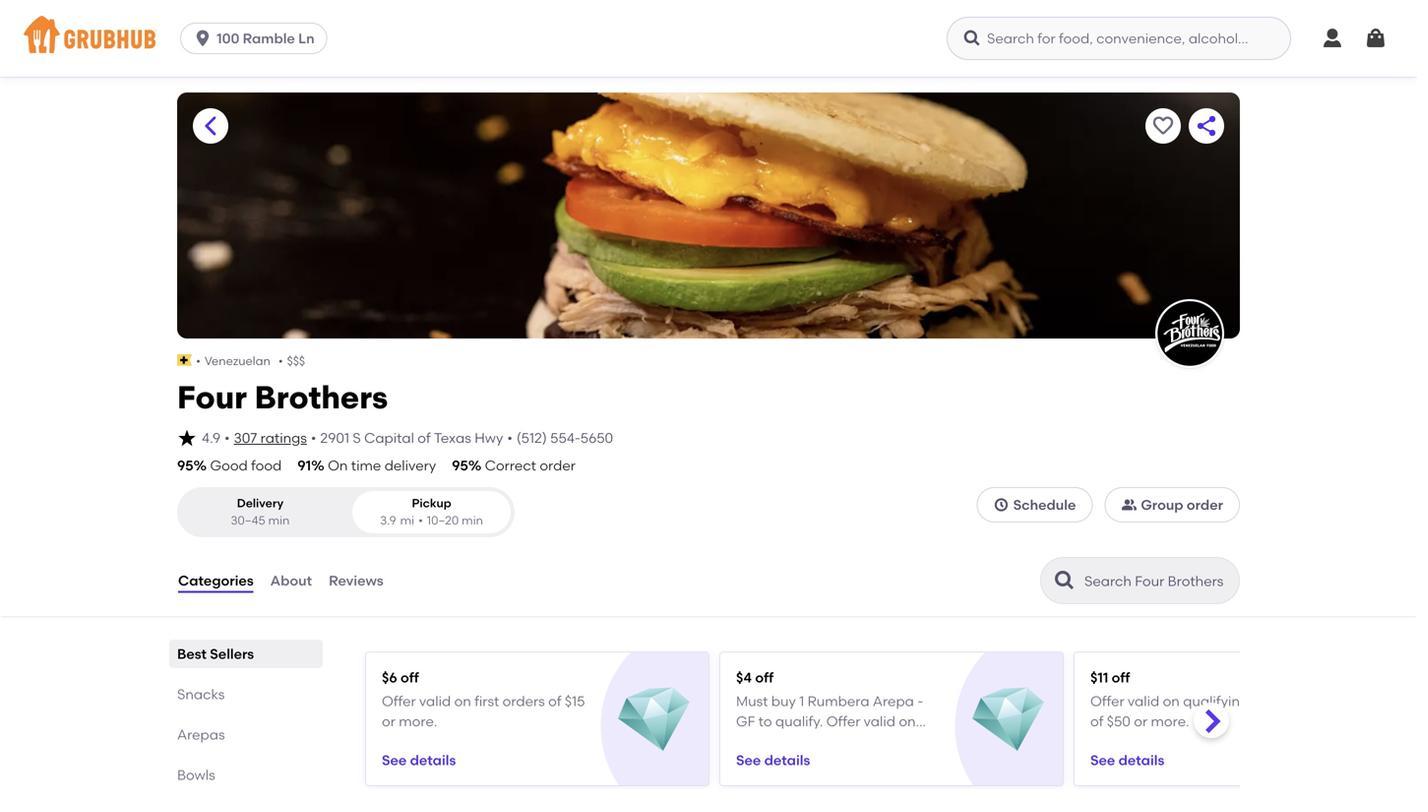 Task type: locate. For each thing, give the bounding box(es) containing it.
2 details from the left
[[765, 752, 810, 769]]

2 min from the left
[[462, 513, 483, 528]]

0 horizontal spatial see details button
[[382, 743, 456, 778]]

valid down arepa
[[864, 713, 896, 730]]

0 horizontal spatial off
[[401, 669, 419, 686]]

valid for $6 off
[[419, 693, 451, 710]]

off for $6 off
[[401, 669, 419, 686]]

of left $50
[[1091, 713, 1104, 730]]

1 horizontal spatial or
[[888, 733, 902, 750]]

off for $4 off
[[755, 669, 774, 686]]

1 horizontal spatial orders
[[805, 733, 848, 750]]

$15
[[565, 693, 585, 710]]

0 horizontal spatial offer
[[382, 693, 416, 710]]

1 horizontal spatial qualifying
[[1183, 693, 1249, 710]]

$6
[[382, 669, 397, 686]]

good food
[[210, 457, 282, 474]]

0 horizontal spatial qualifying
[[736, 733, 802, 750]]

307
[[234, 430, 257, 446]]

see down $50
[[1091, 752, 1116, 769]]

capital
[[364, 430, 414, 446]]

orders inside $6 off offer valid on first orders of $15 or more.
[[503, 693, 545, 710]]

3 details from the left
[[1119, 752, 1165, 769]]

2 95 from the left
[[452, 457, 468, 474]]

1 see details from the left
[[382, 752, 456, 769]]

2901
[[320, 430, 350, 446]]

min
[[268, 513, 290, 528], [462, 513, 483, 528]]

1 promo image from the left
[[618, 684, 690, 756]]

orders inside the $4 off must buy 1 rumbera arepa - gf to qualify. offer valid on qualifying orders of $11 or more. see details
[[805, 733, 848, 750]]

on for first
[[454, 693, 471, 710]]

see down gf on the bottom right of page
[[736, 752, 761, 769]]

1 horizontal spatial see
[[736, 752, 761, 769]]

0 vertical spatial $11
[[1091, 669, 1109, 686]]

off inside $11 off offer valid on qualifying orders of $50 or more.
[[1112, 669, 1130, 686]]

1 horizontal spatial offer
[[827, 713, 861, 730]]

Search for food, convenience, alcohol... search field
[[947, 17, 1292, 60]]

delivery 30–45 min
[[231, 496, 290, 528]]

1 off from the left
[[401, 669, 419, 686]]

10–20
[[427, 513, 459, 528]]

see details button
[[382, 743, 456, 778], [736, 743, 810, 778], [1091, 743, 1165, 778]]

off inside the $4 off must buy 1 rumbera arepa - gf to qualify. offer valid on qualifying orders of $11 or more. see details
[[755, 669, 774, 686]]

100 ramble ln button
[[180, 23, 335, 54]]

hwy
[[475, 430, 503, 446]]

more. inside $6 off offer valid on first orders of $15 or more.
[[399, 713, 437, 730]]

1 vertical spatial order
[[1187, 497, 1224, 513]]

qualifying
[[1183, 693, 1249, 710], [736, 733, 802, 750]]

valid left first
[[419, 693, 451, 710]]

categories
[[178, 572, 254, 589]]

see details down $6
[[382, 752, 456, 769]]

order right group
[[1187, 497, 1224, 513]]

2 horizontal spatial orders
[[1253, 693, 1295, 710]]

offer down rumbera
[[827, 713, 861, 730]]

or inside $11 off offer valid on qualifying orders of $50 or more.
[[1134, 713, 1148, 730]]

of left $15
[[548, 693, 562, 710]]

0 horizontal spatial details
[[410, 752, 456, 769]]

on inside the $4 off must buy 1 rumbera arepa - gf to qualify. offer valid on qualifying orders of $11 or more. see details
[[899, 713, 916, 730]]

see details button down 'to'
[[736, 743, 810, 778]]

95 left good at left
[[177, 457, 193, 474]]

valid up $50
[[1128, 693, 1160, 710]]

1 horizontal spatial see details
[[1091, 752, 1165, 769]]

see details down $50
[[1091, 752, 1165, 769]]

0 horizontal spatial orders
[[503, 693, 545, 710]]

0 horizontal spatial on
[[454, 693, 471, 710]]

see details button down $6
[[382, 743, 456, 778]]

0 horizontal spatial order
[[540, 457, 576, 474]]

food
[[251, 457, 282, 474]]

more. for first
[[399, 713, 437, 730]]

1 see from the left
[[382, 752, 407, 769]]

554-
[[550, 430, 581, 446]]

off
[[401, 669, 419, 686], [755, 669, 774, 686], [1112, 669, 1130, 686]]

offer inside $11 off offer valid on qualifying orders of $50 or more.
[[1091, 693, 1125, 710]]

off up $50
[[1112, 669, 1130, 686]]

order inside 'group order' button
[[1187, 497, 1224, 513]]

off right $6
[[401, 669, 419, 686]]

offer for $6
[[382, 693, 416, 710]]

must
[[736, 693, 768, 710]]

1 horizontal spatial see details button
[[736, 743, 810, 778]]

0 horizontal spatial valid
[[419, 693, 451, 710]]

1 see details button from the left
[[382, 743, 456, 778]]

or for $11 off
[[1134, 713, 1148, 730]]

off for $11 off
[[1112, 669, 1130, 686]]

$6 off offer valid on first orders of $15 or more.
[[382, 669, 585, 730]]

on
[[328, 457, 348, 474]]

1 vertical spatial $11
[[868, 733, 885, 750]]

0 horizontal spatial see
[[382, 752, 407, 769]]

promo image right $15
[[618, 684, 690, 756]]

good
[[210, 457, 248, 474]]

2 see details button from the left
[[736, 743, 810, 778]]

valid inside $6 off offer valid on first orders of $15 or more.
[[419, 693, 451, 710]]

details down $6 off offer valid on first orders of $15 or more.
[[410, 752, 456, 769]]

95 down • 2901 s capital of texas hwy • (512) 554-5650
[[452, 457, 468, 474]]

• right subscription pass icon
[[196, 354, 201, 368]]

1 horizontal spatial off
[[755, 669, 774, 686]]

1 horizontal spatial more.
[[905, 733, 944, 750]]

offer inside $6 off offer valid on first orders of $15 or more.
[[382, 693, 416, 710]]

min inside the delivery 30–45 min
[[268, 513, 290, 528]]

2 horizontal spatial valid
[[1128, 693, 1160, 710]]

off inside $6 off offer valid on first orders of $15 or more.
[[401, 669, 419, 686]]

order
[[540, 457, 576, 474], [1187, 497, 1224, 513]]

time
[[351, 457, 381, 474]]

svg image
[[1364, 27, 1388, 50], [193, 29, 213, 48], [963, 29, 982, 48], [177, 428, 197, 448], [994, 497, 1010, 513]]

• left $$$
[[278, 354, 283, 368]]

ramble
[[243, 30, 295, 47]]

svg image
[[1321, 27, 1345, 50]]

• right 4.9
[[224, 430, 230, 446]]

order down 554-
[[540, 457, 576, 474]]

share icon image
[[1195, 114, 1219, 138]]

2 see details from the left
[[1091, 752, 1165, 769]]

or down $6
[[382, 713, 396, 730]]

0 horizontal spatial 95
[[177, 457, 193, 474]]

0 horizontal spatial more.
[[399, 713, 437, 730]]

0 horizontal spatial promo image
[[618, 684, 690, 756]]

caret left icon image
[[199, 114, 222, 138]]

details for $6 off offer valid on first orders of $15 or more.
[[410, 752, 456, 769]]

1 horizontal spatial valid
[[864, 713, 896, 730]]

offer up $50
[[1091, 693, 1125, 710]]

snacks
[[177, 686, 225, 703]]

1 95 from the left
[[177, 457, 193, 474]]

3 off from the left
[[1112, 669, 1130, 686]]

offer
[[382, 693, 416, 710], [1091, 693, 1125, 710], [827, 713, 861, 730]]

of
[[418, 430, 431, 446], [548, 693, 562, 710], [1091, 713, 1104, 730], [851, 733, 864, 750]]

3 see from the left
[[1091, 752, 1116, 769]]

2 horizontal spatial off
[[1112, 669, 1130, 686]]

qualifying inside $11 off offer valid on qualifying orders of $50 or more.
[[1183, 693, 1249, 710]]

1 details from the left
[[410, 752, 456, 769]]

$11
[[1091, 669, 1109, 686], [868, 733, 885, 750]]

1 horizontal spatial on
[[899, 713, 916, 730]]

1 horizontal spatial 95
[[452, 457, 468, 474]]

2 horizontal spatial on
[[1163, 693, 1180, 710]]

more.
[[399, 713, 437, 730], [1151, 713, 1190, 730], [905, 733, 944, 750]]

or
[[382, 713, 396, 730], [1134, 713, 1148, 730], [888, 733, 902, 750]]

95 for correct order
[[452, 457, 468, 474]]

off right $4
[[755, 669, 774, 686]]

0 vertical spatial qualifying
[[1183, 693, 1249, 710]]

0 horizontal spatial $11
[[868, 733, 885, 750]]

see details
[[382, 752, 456, 769], [1091, 752, 1165, 769]]

see details button for $11 off offer valid on qualifying orders of $50 or more.
[[1091, 743, 1165, 778]]

4.9
[[202, 430, 221, 446]]

orders
[[503, 693, 545, 710], [1253, 693, 1295, 710], [805, 733, 848, 750]]

2 horizontal spatial see
[[1091, 752, 1116, 769]]

2 horizontal spatial offer
[[1091, 693, 1125, 710]]

$11 inside the $4 off must buy 1 rumbera arepa - gf to qualify. offer valid on qualifying orders of $11 or more. see details
[[868, 733, 885, 750]]

1
[[800, 693, 805, 710]]

1 min from the left
[[268, 513, 290, 528]]

on
[[454, 693, 471, 710], [1163, 693, 1180, 710], [899, 713, 916, 730]]

min inside 'pickup 3.9 mi • 10–20 min'
[[462, 513, 483, 528]]

offer down $6
[[382, 693, 416, 710]]

95
[[177, 457, 193, 474], [452, 457, 468, 474]]

$11 off offer valid on qualifying orders of $50 or more.
[[1091, 669, 1295, 730]]

min right 10–20
[[462, 513, 483, 528]]

pickup 3.9 mi • 10–20 min
[[380, 496, 483, 528]]

• venezuelan • $$$
[[196, 354, 305, 368]]

svg image inside 100 ramble ln button
[[193, 29, 213, 48]]

• right mi in the left bottom of the page
[[418, 513, 423, 528]]

or inside the $4 off must buy 1 rumbera arepa - gf to qualify. offer valid on qualifying orders of $11 or more. see details
[[888, 733, 902, 750]]

1 horizontal spatial min
[[462, 513, 483, 528]]

3 see details button from the left
[[1091, 743, 1165, 778]]

• left 2901 at the bottom left of the page
[[311, 430, 316, 446]]

or down arepa
[[888, 733, 902, 750]]

min down delivery
[[268, 513, 290, 528]]

orders inside $11 off offer valid on qualifying orders of $50 or more.
[[1253, 693, 1295, 710]]

1 vertical spatial qualifying
[[736, 733, 802, 750]]

save this restaurant image
[[1152, 114, 1175, 138]]

or right $50
[[1134, 713, 1148, 730]]

0 horizontal spatial min
[[268, 513, 290, 528]]

ln
[[298, 30, 315, 47]]

1 horizontal spatial details
[[765, 752, 810, 769]]

1 horizontal spatial $11
[[1091, 669, 1109, 686]]

arepas
[[177, 726, 225, 743]]

option group
[[177, 487, 515, 537]]

•
[[196, 354, 201, 368], [278, 354, 283, 368], [224, 430, 230, 446], [311, 430, 316, 446], [507, 430, 513, 446], [418, 513, 423, 528]]

2 horizontal spatial or
[[1134, 713, 1148, 730]]

$$$
[[287, 354, 305, 368]]

0 vertical spatial order
[[540, 457, 576, 474]]

see details button down $50
[[1091, 743, 1165, 778]]

2 horizontal spatial more.
[[1151, 713, 1190, 730]]

valid
[[419, 693, 451, 710], [1128, 693, 1160, 710], [864, 713, 896, 730]]

2 promo image from the left
[[973, 684, 1045, 756]]

2 horizontal spatial see details button
[[1091, 743, 1165, 778]]

see down $6
[[382, 752, 407, 769]]

details down $50
[[1119, 752, 1165, 769]]

more. inside $11 off offer valid on qualifying orders of $50 or more.
[[1151, 713, 1190, 730]]

see
[[382, 752, 407, 769], [736, 752, 761, 769], [1091, 752, 1116, 769]]

details
[[410, 752, 456, 769], [765, 752, 810, 769], [1119, 752, 1165, 769]]

1 horizontal spatial order
[[1187, 497, 1224, 513]]

promo image right the -
[[973, 684, 1045, 756]]

valid for $11 off
[[1128, 693, 1160, 710]]

1 horizontal spatial promo image
[[973, 684, 1045, 756]]

or inside $6 off offer valid on first orders of $15 or more.
[[382, 713, 396, 730]]

valid inside $11 off offer valid on qualifying orders of $50 or more.
[[1128, 693, 1160, 710]]

of inside the $4 off must buy 1 rumbera arepa - gf to qualify. offer valid on qualifying orders of $11 or more. see details
[[851, 733, 864, 750]]

$11 down arepa
[[868, 733, 885, 750]]

details down qualify.
[[765, 752, 810, 769]]

91
[[298, 457, 311, 474]]

2 see from the left
[[736, 752, 761, 769]]

promo image for must buy 1 rumbera arepa - gf to qualify. offer valid on qualifying orders of $11 or more.
[[973, 684, 1045, 756]]

rumbera
[[808, 693, 870, 710]]

$11 up $50
[[1091, 669, 1109, 686]]

2 off from the left
[[755, 669, 774, 686]]

2 horizontal spatial details
[[1119, 752, 1165, 769]]

95 for good food
[[177, 457, 193, 474]]

svg image inside schedule button
[[994, 497, 1010, 513]]

promo image
[[618, 684, 690, 756], [973, 684, 1045, 756]]

on inside $6 off offer valid on first orders of $15 or more.
[[454, 693, 471, 710]]

0 horizontal spatial see details
[[382, 752, 456, 769]]

mi
[[400, 513, 414, 528]]

order for group order
[[1187, 497, 1224, 513]]

save this restaurant button
[[1146, 108, 1181, 144]]

on inside $11 off offer valid on qualifying orders of $50 or more.
[[1163, 693, 1180, 710]]

100 ramble ln
[[217, 30, 315, 47]]

0 horizontal spatial or
[[382, 713, 396, 730]]

of down rumbera
[[851, 733, 864, 750]]

$4 off must buy 1 rumbera arepa - gf to qualify. offer valid on qualifying orders of $11 or more. see details
[[736, 669, 944, 769]]



Task type: describe. For each thing, give the bounding box(es) containing it.
pickup
[[412, 496, 452, 511]]

four brothers
[[177, 378, 388, 416]]

$4
[[736, 669, 752, 686]]

see for offer valid on qualifying orders of $50 or more.
[[1091, 752, 1116, 769]]

reviews button
[[328, 545, 385, 616]]

schedule button
[[977, 487, 1093, 523]]

details inside the $4 off must buy 1 rumbera arepa - gf to qualify. offer valid on qualifying orders of $11 or more. see details
[[765, 752, 810, 769]]

3.9
[[380, 513, 396, 528]]

correct
[[485, 457, 536, 474]]

about button
[[269, 545, 313, 616]]

offer for $11
[[1091, 693, 1125, 710]]

about
[[270, 572, 312, 589]]

see inside the $4 off must buy 1 rumbera arepa - gf to qualify. offer valid on qualifying orders of $11 or more. see details
[[736, 752, 761, 769]]

four
[[177, 378, 247, 416]]

ratings
[[261, 430, 307, 446]]

on for qualifying
[[1163, 693, 1180, 710]]

details for $11 off offer valid on qualifying orders of $50 or more.
[[1119, 752, 1165, 769]]

bowls
[[177, 767, 215, 784]]

venezuelan
[[205, 354, 271, 368]]

see details button for $6 off offer valid on first orders of $15 or more.
[[382, 743, 456, 778]]

valid inside the $4 off must buy 1 rumbera arepa - gf to qualify. offer valid on qualifying orders of $11 or more. see details
[[864, 713, 896, 730]]

promo image for offer valid on first orders of $15 or more.
[[618, 684, 690, 756]]

100
[[217, 30, 240, 47]]

qualifying inside the $4 off must buy 1 rumbera arepa - gf to qualify. offer valid on qualifying orders of $11 or more. see details
[[736, 733, 802, 750]]

-
[[918, 693, 924, 710]]

qualify.
[[776, 713, 823, 730]]

of left the texas
[[418, 430, 431, 446]]

people icon image
[[1122, 497, 1137, 513]]

order for correct order
[[540, 457, 576, 474]]

on time delivery
[[328, 457, 436, 474]]

buy
[[772, 693, 796, 710]]

• inside 'pickup 3.9 mi • 10–20 min'
[[418, 513, 423, 528]]

schedule
[[1014, 497, 1076, 513]]

group order button
[[1105, 487, 1240, 523]]

orders for first
[[503, 693, 545, 710]]

• 2901 s capital of texas hwy • (512) 554-5650
[[311, 430, 613, 446]]

reviews
[[329, 572, 384, 589]]

• right hwy
[[507, 430, 513, 446]]

of inside $6 off offer valid on first orders of $15 or more.
[[548, 693, 562, 710]]

group
[[1141, 497, 1184, 513]]

4.9 • 307 ratings
[[202, 430, 307, 446]]

best sellers
[[177, 646, 254, 662]]

gf
[[736, 713, 755, 730]]

or for $6 off
[[382, 713, 396, 730]]

$11 inside $11 off offer valid on qualifying orders of $50 or more.
[[1091, 669, 1109, 686]]

brothers
[[255, 378, 388, 416]]

best
[[177, 646, 207, 662]]

offer inside the $4 off must buy 1 rumbera arepa - gf to qualify. offer valid on qualifying orders of $11 or more. see details
[[827, 713, 861, 730]]

arepa
[[873, 693, 914, 710]]

categories button
[[177, 545, 255, 616]]

first
[[475, 693, 499, 710]]

see details for $11 off offer valid on qualifying orders of $50 or more.
[[1091, 752, 1165, 769]]

30–45
[[231, 513, 265, 528]]

s
[[353, 430, 361, 446]]

to
[[759, 713, 772, 730]]

delivery
[[385, 457, 436, 474]]

group order
[[1141, 497, 1224, 513]]

of inside $11 off offer valid on qualifying orders of $50 or more.
[[1091, 713, 1104, 730]]

delivery
[[237, 496, 284, 511]]

$50
[[1107, 713, 1131, 730]]

more. inside the $4 off must buy 1 rumbera arepa - gf to qualify. offer valid on qualifying orders of $11 or more. see details
[[905, 733, 944, 750]]

see for offer valid on first orders of $15 or more.
[[382, 752, 407, 769]]

subscription pass image
[[177, 355, 192, 366]]

(512)
[[517, 430, 547, 446]]

correct order
[[485, 457, 576, 474]]

search icon image
[[1053, 569, 1077, 593]]

more. for qualifying
[[1151, 713, 1190, 730]]

orders for qualifying
[[1253, 693, 1295, 710]]

option group containing delivery 30–45 min
[[177, 487, 515, 537]]

Search Four Brothers search field
[[1083, 572, 1233, 591]]

texas
[[434, 430, 471, 446]]

see details button for $4 off must buy 1 rumbera arepa - gf to qualify. offer valid on qualifying orders of $11 or more. see details
[[736, 743, 810, 778]]

sellers
[[210, 646, 254, 662]]

see details for $6 off offer valid on first orders of $15 or more.
[[382, 752, 456, 769]]

main navigation navigation
[[0, 0, 1418, 77]]

5650
[[581, 430, 613, 446]]



Task type: vqa. For each thing, say whether or not it's contained in the screenshot.


